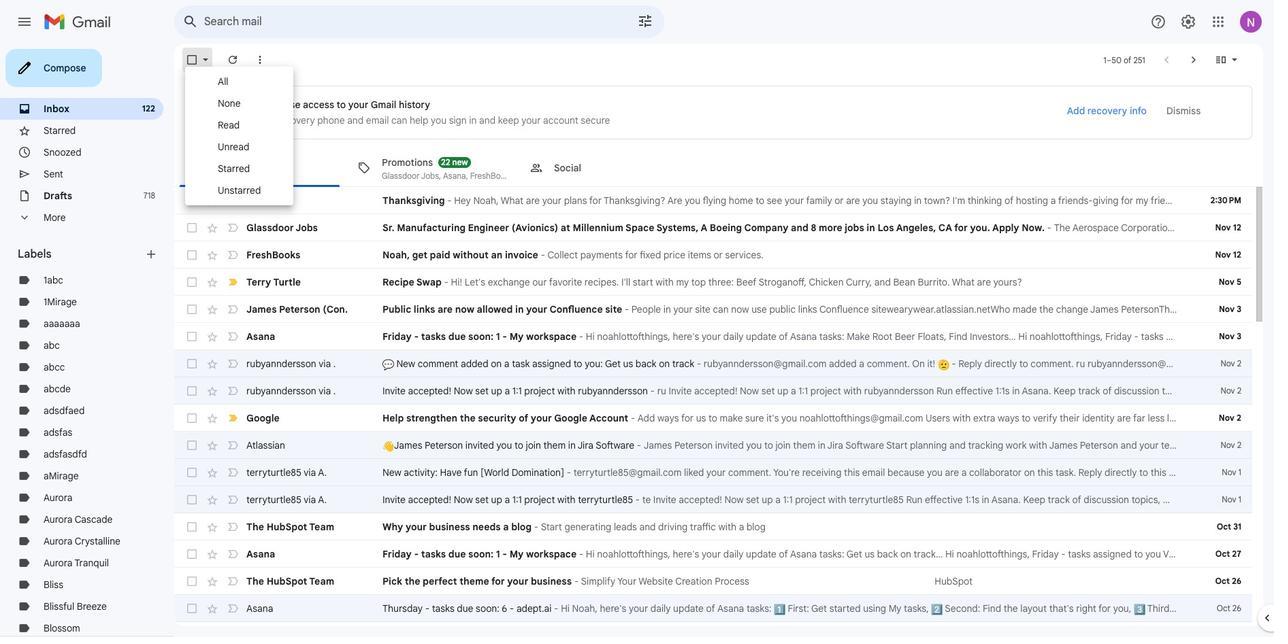 Task type: vqa. For each thing, say whether or not it's contained in the screenshot.


Task type: describe. For each thing, give the bounding box(es) containing it.
nov for recipe swap - hi! let's exchange our favorite recipes. i'll start with my top three: beef stroganoff, chicken curry, and bean burrito. what are yours?
[[1219, 277, 1235, 287]]

10 ͏ from the left
[[786, 249, 788, 261]]

terryturtle85 via a. for invite accepted! now set up a 1:1 project with terryturtle85 - te invite accepted! now set up a 1:1 project with terryturtle85 run effective 1:1s in asana. keep track of discussion topics, meeting notes, and action
[[246, 494, 327, 506]]

26 ͏ from the left
[[825, 249, 827, 261]]

31 ͏ from the left
[[837, 249, 839, 261]]

project down receiving
[[795, 494, 826, 506]]

1 horizontal spatial or
[[835, 195, 844, 207]]

website
[[639, 576, 673, 588]]

phone
[[317, 114, 345, 127]]

anything
[[1232, 304, 1270, 316]]

meeting for te invite accepted! now set up a 1:1 project with terryturtle85 run effective 1:1s in asana. keep track of discussion topics, meeting notes, and action
[[1163, 494, 1198, 506]]

nov 3 for friday - tasks due soon: 1 - my workspace - hi noahlottofthings, here's your daily update of asana tasks: make root beer floats, find investors… hi noahlottofthings, friday - tasks assigned to you view in
[[1219, 332, 1242, 342]]

a down - james peterson invited you to join them in jira software start planning and tracking work with james peterson and your team. you can share your w
[[962, 467, 967, 479]]

32 ͏ from the left
[[839, 249, 842, 261]]

burrito.
[[918, 276, 950, 289]]

0 vertical spatial start
[[886, 440, 908, 452]]

could
[[255, 99, 280, 111]]

extra
[[973, 413, 996, 425]]

your down recipe swap - hi! let's exchange our favorite recipes. i'll start with my top three: beef stroganoff, chicken curry, and bean burrito. what are yours? on the top of the page
[[702, 331, 721, 343]]

your down our
[[526, 304, 547, 316]]

nov 3 for public links are now allowed in your confluence site - people in your site can now use public links confluence sitewearywear.atlassian.netwho made the change james petersonthis didn't make anything p
[[1219, 304, 1242, 315]]

2 vertical spatial or
[[1250, 413, 1259, 425]]

you down planning
[[927, 467, 943, 479]]

the right made
[[1040, 304, 1054, 316]]

row containing terry turtle
[[174, 269, 1253, 296]]

you inside "you could lose access to your gmail history adding a recovery phone and email can help you sign in and keep your account secure"
[[431, 114, 447, 127]]

task.
[[1056, 467, 1076, 479]]

1 horizontal spatial find
[[983, 603, 1001, 615]]

it!
[[927, 358, 935, 370]]

- james peterson invited you to join them in jira software start planning and tracking work with james peterson and your team. you can share your w
[[635, 440, 1274, 452]]

noahlottofthings, up your
[[597, 549, 671, 561]]

invoice
[[505, 249, 538, 261]]

sent link
[[44, 168, 63, 180]]

1 horizontal spatial directly
[[1105, 467, 1137, 479]]

tasks up right
[[1068, 549, 1091, 561]]

59 ͏ from the left
[[905, 249, 908, 261]]

daily for make
[[724, 331, 744, 343]]

amirage link
[[44, 470, 79, 483]]

with right traffic
[[718, 521, 737, 534]]

noahlottofthings, down 'people'
[[597, 331, 671, 343]]

2 them from the left
[[793, 440, 816, 452]]

verify
[[1033, 413, 1058, 425]]

stroganoff,
[[759, 276, 807, 289]]

and left bean
[[875, 276, 891, 289]]

718
[[143, 191, 155, 201]]

you inside row
[[1188, 440, 1203, 452]]

noahlottofthings, up second:
[[957, 549, 1030, 561]]

update for make
[[746, 331, 777, 343]]

row containing google
[[174, 405, 1274, 432]]

glassdoor for glassdoor jobs
[[246, 222, 294, 234]]

3️⃣ image
[[1134, 604, 1145, 616]]

22 ͏ from the left
[[815, 249, 817, 261]]

started
[[830, 603, 861, 615]]

are down - james peterson invited you to join them in jira software start planning and tracking work with james peterson and your team. you can share your w
[[945, 467, 959, 479]]

3 for friday - tasks due soon: 1 - my workspace - hi noahlottofthings, here's your daily update of asana tasks: make root beer floats, find investors… hi noahlottofthings, friday - tasks assigned to you view in
[[1237, 332, 1242, 342]]

65 ͏ from the left
[[920, 249, 922, 261]]

all
[[218, 76, 228, 88]]

8 ͏ from the left
[[781, 249, 783, 261]]

a right hosting
[[1051, 195, 1056, 207]]

13 ͏ from the left
[[793, 249, 795, 261]]

2 horizontal spatial can
[[1206, 440, 1222, 452]]

41 ͏ from the left
[[861, 249, 864, 261]]

1 ways from the left
[[658, 413, 679, 425]]

nov for noah, get paid without an invoice - collect payments for fixed price items or services. ͏ ͏ ͏ ͏ ͏ ͏ ͏ ͏ ͏ ͏ ͏ ͏ ͏ ͏ ͏ ͏ ͏ ͏ ͏ ͏ ͏ ͏ ͏ ͏ ͏ ͏ ͏ ͏ ͏ ͏ ͏ ͏ ͏ ͏ ͏ ͏ ͏ ͏ ͏ ͏ ͏ ͏ ͏ ͏ ͏ ͏ ͏ ͏ ͏ ͏ ͏ ͏ ͏ ͏ ͏ ͏ ͏ ͏ ͏ ͏ ͏ ͏ ͏ ͏ ͏ ͏ ͏ ͏ ͏ ͏ ͏ ͏ ͏ ͏ ͏
[[1216, 250, 1231, 260]]

jobs
[[296, 222, 318, 234]]

2 horizontal spatial email
[[1169, 467, 1192, 479]]

50 ͏ from the left
[[883, 249, 886, 261]]

oct for friday - tasks due soon: 1 - my workspace - hi noahlottofthings, here's your daily update of asana tasks: get us back on track… hi noahlottofthings, friday - tasks assigned to you view in asana due soon g
[[1216, 549, 1230, 560]]

row containing james peterson (con.
[[174, 296, 1274, 323]]

2 vertical spatial update
[[673, 603, 704, 615]]

15 row from the top
[[174, 568, 1253, 596]]

jobs
[[845, 222, 864, 234]]

tasks for friday - tasks due soon: 1 - my workspace - hi noahlottofthings, here's your daily update of asana tasks: get us back on track… hi noahlottofthings, friday - tasks assigned to you view in asana due soon g
[[421, 549, 446, 561]]

rubyanndersson down james peterson (con.
[[246, 358, 316, 370]]

0 horizontal spatial make
[[720, 413, 743, 425]]

and right leads
[[640, 521, 656, 534]]

0 horizontal spatial directly
[[985, 358, 1017, 370]]

rubyanndersson up 'account'
[[578, 385, 648, 398]]

freshbooks
[[246, 249, 300, 261]]

19 ͏ from the left
[[808, 249, 810, 261]]

creation
[[675, 576, 712, 588]]

aurora cascade
[[44, 514, 113, 526]]

1 vertical spatial business
[[531, 576, 572, 588]]

sect
[[1258, 603, 1274, 615]]

12 ͏ from the left
[[791, 249, 793, 261]]

and left 8
[[791, 222, 809, 234]]

nov 2 for james peterson invited you to join them in jira software start planning and tracking work with james peterson and your team. you can share your w
[[1221, 440, 1242, 451]]

with left sect
[[1238, 603, 1256, 615]]

te
[[642, 494, 651, 506]]

74 ͏ from the left
[[942, 249, 944, 261]]

town?
[[924, 195, 950, 207]]

your left gmail
[[348, 99, 369, 111]]

friday down why
[[383, 549, 412, 561]]

due for friday - tasks due soon: 1 - my workspace - hi noahlottofthings, here's your daily update of asana tasks: make root beer floats, find investors… hi noahlottofthings, friday - tasks assigned to you view in
[[448, 331, 466, 343]]

keep
[[498, 114, 519, 127]]

inbox tip region
[[185, 86, 1253, 140]]

liked
[[684, 467, 704, 479]]

2 horizontal spatial us
[[865, 549, 875, 561]]

support image
[[1150, 14, 1167, 30]]

47 ͏ from the left
[[876, 249, 878, 261]]

1 down needs
[[496, 549, 500, 561]]

17 row from the top
[[174, 623, 1253, 638]]

to inside "you could lose access to your gmail history adding a recovery phone and email can help you sign in and keep your account secure"
[[337, 99, 346, 111]]

for left you,
[[1099, 603, 1111, 615]]

1 horizontal spatial ru
[[1076, 358, 1085, 370]]

26 for simplify your website creation process ‌ ‌ ‌ ‌ ‌ ‌ ‌ ‌ ‌ ‌ ‌ ‌ ‌ ‌ ‌ ‌ ‌ ‌ ‌ ‌ ‌ ‌ ‌ ‌ ‌ ‌ ‌ ‌ ‌ ‌ ‌ ‌ ‌ ‌ ‌ ‌ ‌ ‌ ‌ ‌ ‌ ‌ ‌ ‌ ‌ ‌ ‌ ‌ ‌ ‌ ‌ ‌ ‌ ‌ ‌ ‌ ‌ ‌ ‌ ‌ ‌ ‌ ‌ ‌ ‌ ‌ ‌ ‌ ‌ ‌ ‌ ‌ ‌ ‌ ‌ hubspot
[[1232, 577, 1242, 587]]

aurora for aurora link at left
[[44, 492, 72, 504]]

thanksgiving
[[383, 195, 445, 207]]

hi down generating on the bottom
[[586, 549, 595, 561]]

aurora tranquil
[[44, 558, 109, 570]]

1 horizontal spatial make
[[1207, 304, 1230, 316]]

added for rubyanndersson@gmail.com
[[829, 358, 857, 370]]

new for new activity: have fun [world domination] - terryturtle85@gmail.com liked your comment. you're receiving this email because you are a collaborator on this task. reply directly to this email to comment. if you
[[383, 467, 402, 479]]

aurora for aurora cascade
[[44, 514, 72, 526]]

26 for hi noah, here's your daily update of asana tasks:
[[1233, 604, 1242, 614]]

2 for james peterson invited you to join them in jira software start planning and tracking work with james peterson and your team. you can share your w
[[1237, 440, 1242, 451]]

in left tow
[[1254, 195, 1261, 207]]

25 ͏ from the left
[[822, 249, 825, 261]]

get right first:
[[812, 603, 827, 615]]

james peterson (con.
[[246, 304, 348, 316]]

1 vertical spatial reply
[[1079, 467, 1102, 479]]

are right "that"
[[1204, 195, 1218, 207]]

the hubspot team for why your business needs a blog - start generating leads and driving traffic with a blog ‌ ‌ ‌ ‌ ‌ ‌ ‌ ‌ ‌ ‌ ‌ ‌ ‌ ‌ ‌ ‌ ‌ ‌ ‌ ‌ ‌ ‌ ‌ ‌ ‌ ‌ ‌ ‌ ‌ ‌ ‌ ‌ ‌ ‌ ‌ ‌ ‌ ‌ ‌ ‌ ‌ ‌ ‌ ‌ ‌ ‌ ‌ ‌ ‌ ‌ ‌ ‌ ‌ ‌ ‌ ‌ ‌ ‌ ‌ ‌ ‌ ‌ ‌ ‌ ‌ ‌ ‌ ‌ ‌ ‌ ‌ ‌ ‌
[[246, 521, 334, 534]]

tasks for thursday - tasks due soon: 6 - adept.ai
[[432, 603, 455, 615]]

54 ͏ from the left
[[893, 249, 895, 261]]

and down far
[[1121, 440, 1137, 452]]

tasks: for get
[[820, 549, 845, 561]]

1 50 of 251
[[1104, 55, 1146, 65]]

62 ͏ from the left
[[913, 249, 915, 261]]

63 ͏ from the left
[[915, 249, 917, 261]]

67 ͏ from the left
[[925, 249, 927, 261]]

activity:
[[404, 467, 438, 479]]

inbox
[[44, 103, 69, 115]]

45 ͏ from the left
[[871, 249, 874, 261]]

be
[[1203, 413, 1214, 425]]

2 invited from the left
[[715, 440, 744, 452]]

cascade
[[75, 514, 113, 526]]

pick the perfect theme for your business - simplify your website creation process ‌ ‌ ‌ ‌ ‌ ‌ ‌ ‌ ‌ ‌ ‌ ‌ ‌ ‌ ‌ ‌ ‌ ‌ ‌ ‌ ‌ ‌ ‌ ‌ ‌ ‌ ‌ ‌ ‌ ‌ ‌ ‌ ‌ ‌ ‌ ‌ ‌ ‌ ‌ ‌ ‌ ‌ ‌ ‌ ‌ ‌ ‌ ‌ ‌ ‌ ‌ ‌ ‌ ‌ ‌ ‌ ‌ ‌ ‌ ‌ ‌ ‌ ‌ ‌ ‌ ‌ ‌ ‌ ‌ ‌ ‌ ‌ ‌ ‌ ‌ hubspot
[[383, 576, 973, 588]]

on
[[912, 358, 925, 370]]

amirage
[[44, 470, 79, 483]]

0 vertical spatial view
[[1236, 331, 1257, 343]]

nov for friday - tasks due soon: 1 - my workspace - hi noahlottofthings, here's your daily update of asana tasks: make root beer floats, find investors… hi noahlottofthings, friday - tasks assigned to you view in
[[1219, 332, 1235, 342]]

discussion for invite accepted! now set up a 1:1 project with rubyanndersson - ru invite accepted! now set up a 1:1 project with rubyanndersson run effective 1:1s in asana. keep track of discussion topics, meeting notes, and
[[1114, 385, 1160, 398]]

compose button
[[5, 49, 102, 87]]

in up receiving
[[818, 440, 826, 452]]

of left hosting
[[1005, 195, 1014, 207]]

12 for sr. manufacturing engineer (avionics) at millennium space systems, a boeing company and 8 more jobs in los angeles, ca for you. apply now. -
[[1233, 223, 1242, 233]]

nov 12 for noah, get paid without an invoice - collect payments for fixed price items or services. ͏ ͏ ͏ ͏ ͏ ͏ ͏ ͏ ͏ ͏ ͏ ͏ ͏ ͏ ͏ ͏ ͏ ͏ ͏ ͏ ͏ ͏ ͏ ͏ ͏ ͏ ͏ ͏ ͏ ͏ ͏ ͏ ͏ ͏ ͏ ͏ ͏ ͏ ͏ ͏ ͏ ͏ ͏ ͏ ͏ ͏ ͏ ͏ ͏ ͏ ͏ ͏ ͏ ͏ ͏ ͏ ͏ ͏ ͏ ͏ ͏ ͏ ͏ ͏ ͏ ͏ ͏ ͏ ͏ ͏ ͏ ͏ ͏ ͏ ͏
[[1216, 250, 1242, 260]]

terryturtle85 via a. for new activity: have fun [world domination] - terryturtle85@gmail.com liked your comment. you're receiving this email because you are a collaborator on this task. reply directly to this email to comment. if you
[[246, 467, 327, 479]]

you right if
[[1259, 467, 1274, 479]]

needs
[[473, 521, 501, 534]]

20 ͏ from the left
[[810, 249, 813, 261]]

1 horizontal spatial my
[[1136, 195, 1149, 207]]

2 rubyanndersson@gmail.com from the left
[[1088, 358, 1211, 370]]

project down domination]
[[524, 494, 555, 506]]

69 ͏ from the left
[[930, 249, 932, 261]]

get
[[412, 249, 428, 261]]

bean
[[893, 276, 916, 289]]

for left fixed
[[625, 249, 638, 261]]

main menu image
[[16, 14, 33, 30]]

1 google from the left
[[246, 413, 280, 425]]

soon: for hi noahlottofthings, here's your daily update of asana tasks: make root beer floats, find investors… hi noahlottofthings, friday - tasks assigned to you view in
[[468, 331, 494, 343]]

via for invite accepted! now set up a 1:1 project with terryturtle85
[[304, 494, 316, 506]]

adsdfaed link
[[44, 405, 85, 417]]

nov 2 for rubyanndersson@gmail.com added a comment. on it!
[[1221, 359, 1242, 369]]

of down the "task."
[[1073, 494, 1082, 506]]

55 ͏ from the left
[[895, 249, 898, 261]]

you up the 'third:'
[[1146, 549, 1161, 561]]

3 for public links are now allowed in your confluence site - people in your site can now use public links confluence sitewearywear.atlassian.netwho made the change james petersonthis didn't make anything p
[[1237, 304, 1242, 315]]

for right ca
[[955, 222, 968, 234]]

36 ͏ from the left
[[849, 249, 852, 261]]

hacked
[[1216, 413, 1248, 425]]

0 vertical spatial track
[[672, 358, 694, 370]]

simplify
[[581, 576, 616, 588]]

friday - tasks due soon: 1 - my workspace - hi noahlottofthings, here's your daily update of asana tasks: make root beer floats, find investors… hi noahlottofthings, friday - tasks assigned to you view in
[[383, 331, 1267, 343]]

primary tab
[[174, 149, 345, 187]]

1 them from the left
[[544, 440, 566, 452]]

57 ͏ from the left
[[900, 249, 903, 261]]

a right needs
[[503, 521, 509, 534]]

for right theme
[[492, 576, 505, 588]]

23 ͏ from the left
[[817, 249, 820, 261]]

2 vertical spatial daily
[[651, 603, 671, 615]]

30 ͏ from the left
[[834, 249, 837, 261]]

layout
[[1021, 603, 1047, 615]]

in left los on the top right of page
[[867, 222, 875, 234]]

21 ͏ from the left
[[813, 249, 815, 261]]

2 vertical spatial soon:
[[476, 603, 500, 615]]

a down you're
[[776, 494, 781, 506]]

rubyanndersson down on
[[864, 385, 934, 398]]

comment. left you're
[[728, 467, 771, 479]]

1 horizontal spatial assigned
[[1093, 549, 1132, 561]]

are up "jobs"
[[846, 195, 860, 207]]

hi up 'you:'
[[586, 331, 595, 343]]

settings image
[[1180, 14, 1197, 30]]

blissful
[[44, 601, 74, 613]]

43 ͏ from the left
[[866, 249, 869, 261]]

💬 image
[[383, 359, 394, 371]]

you down sure
[[746, 440, 762, 452]]

of right "50"
[[1124, 55, 1132, 65]]

0 horizontal spatial back
[[636, 358, 657, 370]]

oct 31
[[1217, 522, 1242, 532]]

meeting for ru invite accepted! now set up a 1:1 project with rubyanndersson run effective 1:1s in asana. keep track of discussion topics, meeting notes, and
[[1194, 385, 1229, 398]]

6 ͏ from the left
[[776, 249, 778, 261]]

66 ͏ from the left
[[922, 249, 925, 261]]

1 confluence from the left
[[550, 304, 603, 316]]

systems,
[[657, 222, 699, 234]]

and left keep
[[479, 114, 496, 127]]

beer
[[895, 331, 915, 343]]

16 ͏ from the left
[[800, 249, 803, 261]]

users
[[926, 413, 950, 425]]

rubyanndersson via . for ru invite accepted! now set up a 1:1 project with rubyanndersson run effective 1:1s in asana. keep track of discussion topics, meeting notes, and
[[246, 385, 336, 398]]

nov down hacked
[[1221, 440, 1235, 451]]

new for new comment added on a task assigned to you: get us back on track
[[396, 358, 415, 370]]

peterson up "have" at the bottom
[[425, 440, 463, 452]]

2 links from the left
[[798, 304, 817, 316]]

aurora crystalline link
[[44, 536, 120, 548]]

1 left "50"
[[1104, 55, 1107, 65]]

0 vertical spatial read
[[218, 119, 240, 131]]

35 ͏ from the left
[[847, 249, 849, 261]]

12 for noah, get paid without an invoice - collect payments for fixed price items or services. ͏ ͏ ͏ ͏ ͏ ͏ ͏ ͏ ͏ ͏ ͏ ͏ ͏ ͏ ͏ ͏ ͏ ͏ ͏ ͏ ͏ ͏ ͏ ͏ ͏ ͏ ͏ ͏ ͏ ͏ ͏ ͏ ͏ ͏ ͏ ͏ ͏ ͏ ͏ ͏ ͏ ͏ ͏ ͏ ͏ ͏ ͏ ͏ ͏ ͏ ͏ ͏ ͏ ͏ ͏ ͏ ͏ ͏ ͏ ͏ ͏ ͏ ͏ ͏ ͏ ͏ ͏ ͏ ͏ ͏ ͏ ͏ ͏ ͏ ͏
[[1233, 250, 1242, 260]]

16 row from the top
[[174, 596, 1274, 623]]

Search mail text field
[[204, 15, 599, 29]]

44 ͏ from the left
[[869, 249, 871, 261]]

2 jira from the left
[[828, 440, 843, 452]]

1 jira from the left
[[578, 440, 594, 452]]

far
[[1133, 413, 1146, 425]]

oct 26 for hi noah, here's your daily update of asana tasks:
[[1217, 604, 1242, 614]]

second: find the layout that's right for you,
[[943, 603, 1134, 615]]

new
[[452, 157, 468, 167]]

24 ͏ from the left
[[820, 249, 822, 261]]

sr. manufacturing engineer (avionics) at millennium space systems, a boeing company and 8 more jobs in los angeles, ca for you. apply now. -
[[383, 222, 1054, 234]]

on down 'people'
[[659, 358, 670, 370]]

7 ͏ from the left
[[778, 249, 781, 261]]

task
[[512, 358, 530, 370]]

22
[[441, 157, 450, 167]]

1mirage
[[44, 296, 77, 308]]

update for get
[[746, 549, 777, 561]]

2️⃣ image
[[932, 604, 943, 616]]

0 horizontal spatial assigned
[[532, 358, 571, 370]]

of down "public"
[[779, 331, 788, 343]]

due for friday - tasks due soon: 1 - my workspace - hi noahlottofthings, here's your daily update of asana tasks: get us back on track… hi noahlottofthings, friday - tasks assigned to you view in asana due soon g
[[448, 549, 466, 561]]

your up james peterson invited you to join them in jira software
[[531, 413, 552, 425]]

your
[[618, 576, 637, 588]]

aurora for aurora crystalline
[[44, 536, 72, 548]]

atlassian
[[246, 440, 285, 452]]

james up terryturtle85@gmail.com
[[644, 440, 672, 452]]

effective for rubyanndersson
[[956, 385, 993, 398]]

and up the loc
[[1260, 385, 1274, 398]]

rubyanndersson via . for rubyanndersson@gmail.com added a comment. on it!
[[246, 358, 336, 370]]

apply
[[993, 222, 1020, 234]]

(avionics)
[[512, 222, 558, 234]]

1 left if
[[1239, 468, 1242, 478]]

2 vertical spatial my
[[889, 603, 902, 615]]

friday - tasks due soon: 1 - my workspace - hi noahlottofthings, here's your daily update of asana tasks: get us back on track… hi noahlottofthings, friday - tasks assigned to you view in asana due soon g
[[383, 549, 1274, 561]]

team for pick the perfect theme for your business - simplify your website creation process ‌ ‌ ‌ ‌ ‌ ‌ ‌ ‌ ‌ ‌ ‌ ‌ ‌ ‌ ‌ ‌ ‌ ‌ ‌ ‌ ‌ ‌ ‌ ‌ ‌ ‌ ‌ ‌ ‌ ‌ ‌ ‌ ‌ ‌ ‌ ‌ ‌ ‌ ‌ ‌ ‌ ‌ ‌ ‌ ‌ ‌ ‌ ‌ ‌ ‌ ‌ ‌ ‌ ‌ ‌ ‌ ‌ ‌ ‌ ‌ ‌ ‌ ‌ ‌ ‌ ‌ ‌ ‌ ‌ ‌ ‌ ‌ ‌ ‌ ‌ hubspot
[[309, 576, 334, 588]]

social
[[554, 162, 581, 174]]

you right are
[[685, 195, 701, 207]]

3 this from the left
[[1151, 467, 1167, 479]]

of up 1️⃣ image
[[779, 549, 788, 561]]

the left security
[[460, 413, 476, 425]]

tranquil
[[74, 558, 109, 570]]

2 confluence from the left
[[820, 304, 869, 316]]

oct for pick the perfect theme for your business - simplify your website creation process ‌ ‌ ‌ ‌ ‌ ‌ ‌ ‌ ‌ ‌ ‌ ‌ ‌ ‌ ‌ ‌ ‌ ‌ ‌ ‌ ‌ ‌ ‌ ‌ ‌ ‌ ‌ ‌ ‌ ‌ ‌ ‌ ‌ ‌ ‌ ‌ ‌ ‌ ‌ ‌ ‌ ‌ ‌ ‌ ‌ ‌ ‌ ‌ ‌ ‌ ‌ ‌ ‌ ‌ ‌ ‌ ‌ ‌ ‌ ‌ ‌ ‌ ‌ ‌ ‌ ‌ ‌ ‌ ‌ ‌ ‌ ‌ ‌ ‌ ‌ hubspot
[[1215, 577, 1230, 587]]

aurora cascade link
[[44, 514, 113, 526]]

snoozed link
[[44, 146, 81, 159]]

with right start
[[656, 276, 674, 289]]

comm
[[1251, 358, 1274, 370]]

31
[[1234, 522, 1242, 532]]

1️⃣ image
[[774, 604, 786, 616]]

recovery inside "you could lose access to your gmail history adding a recovery phone and email can help you sign in and keep your account secure"
[[277, 114, 315, 127]]

tab list inside main content
[[174, 149, 1263, 187]]

2 this from the left
[[1038, 467, 1053, 479]]

in left town?
[[914, 195, 922, 207]]

nov for sr. manufacturing engineer (avionics) at millennium space systems, a boeing company and 8 more jobs in los angeles, ca for you. apply now. -
[[1216, 223, 1231, 233]]

let's
[[465, 276, 485, 289]]

nov 1 for invite accepted! now set up a 1:1 project with terryturtle85 - te invite accepted! now set up a 1:1 project with terryturtle85 run effective 1:1s in asana. keep track of discussion topics, meeting notes, and action
[[1222, 495, 1242, 505]]

aurora for aurora tranquil
[[44, 558, 72, 570]]

48 ͏ from the left
[[878, 249, 881, 261]]

51 ͏ from the left
[[886, 249, 888, 261]]

blossom link
[[44, 623, 80, 635]]

up down [world
[[491, 494, 502, 506]]

the for why your business needs a blog
[[246, 521, 264, 534]]

0 horizontal spatial my
[[676, 276, 689, 289]]

the hubspot team for pick the perfect theme for your business - simplify your website creation process ‌ ‌ ‌ ‌ ‌ ‌ ‌ ‌ ‌ ‌ ‌ ‌ ‌ ‌ ‌ ‌ ‌ ‌ ‌ ‌ ‌ ‌ ‌ ‌ ‌ ‌ ‌ ‌ ‌ ‌ ‌ ‌ ‌ ‌ ‌ ‌ ‌ ‌ ‌ ‌ ‌ ‌ ‌ ‌ ‌ ‌ ‌ ‌ ‌ ‌ ‌ ‌ ‌ ‌ ‌ ‌ ‌ ‌ ‌ ‌ ‌ ‌ ‌ ‌ ‌ ‌ ‌ ‌ ‌ ‌ ‌ ‌ ‌ ‌ ‌ hubspot
[[246, 576, 334, 588]]

via for invite accepted! now set up a 1:1 project with rubyanndersson
[[319, 385, 331, 398]]

in up comm
[[1259, 331, 1267, 343]]

14 ͏ from the left
[[795, 249, 798, 261]]

thanksgiving - hey noah, what are your plans for thanksgiving? are you flying home to see your family or are you staying in town? i'm thinking of hosting a friends-giving for my friends that are staying in tow
[[383, 195, 1274, 207]]

promotions, 22 new messages, tab
[[347, 149, 593, 187]]

top
[[692, 276, 706, 289]]

you down anything
[[1219, 331, 1234, 343]]

three:
[[708, 276, 734, 289]]

your down top
[[674, 304, 693, 316]]

0 vertical spatial find
[[949, 331, 968, 343]]

75 ͏ from the left
[[944, 249, 947, 261]]

your up 6
[[507, 576, 528, 588]]

james up the "task."
[[1049, 440, 1078, 452]]

0 horizontal spatial view
[[1163, 549, 1184, 561]]

13 row from the top
[[174, 514, 1253, 541]]

your down your
[[629, 603, 648, 615]]

9 ͏ from the left
[[783, 249, 786, 261]]

workspace for hi noahlottofthings, here's your daily update of asana tasks: get us back on track… hi noahlottofthings, friday - tasks assigned to you view in asana due soon g
[[526, 549, 577, 561]]

68 ͏ from the left
[[927, 249, 930, 261]]

52 ͏ from the left
[[888, 249, 891, 261]]

2 join from the left
[[776, 440, 791, 452]]

and right phone
[[347, 114, 364, 127]]

0 horizontal spatial what
[[501, 195, 524, 207]]

soon: for hi noahlottofthings, here's your daily update of asana tasks: get us back on track… hi noahlottofthings, friday - tasks assigned to you view in asana due soon g
[[468, 549, 494, 561]]

daily for get
[[724, 549, 744, 561]]

0 vertical spatial noah,
[[473, 195, 499, 207]]

hi!
[[451, 276, 462, 289]]

made
[[1013, 304, 1037, 316]]

1:1 down the task
[[512, 385, 522, 398]]

toggle split pane mode image
[[1214, 53, 1228, 67]]

generating
[[565, 521, 612, 534]]

for up liked
[[681, 413, 694, 425]]

1 horizontal spatial email
[[862, 467, 885, 479]]

your right why
[[406, 521, 427, 534]]

0 horizontal spatial or
[[714, 249, 723, 261]]

notes, for ru invite accepted! now set up a 1:1 project with rubyanndersson run effective 1:1s in asana. keep track of discussion topics, meeting notes, and
[[1231, 385, 1258, 398]]

1 site from the left
[[605, 304, 622, 316]]

adsfas
[[44, 427, 72, 439]]

get right 'you:'
[[605, 358, 621, 370]]

likely
[[1167, 413, 1189, 425]]

get up first: get started using my tasks,
[[847, 549, 862, 561]]

row containing glassdoor jobs
[[174, 214, 1253, 242]]

dismiss button
[[1157, 99, 1211, 123]]

track for te invite accepted! now set up a 1:1 project with terryturtle85 run effective 1:1s in asana. keep track of discussion topics, meeting notes, and action
[[1048, 494, 1070, 506]]

the left "layout"
[[1004, 603, 1018, 615]]

. for ru invite accepted! now set up a 1:1 project with rubyanndersson run effective 1:1s in asana. keep track of discussion topics, meeting notes, and
[[333, 385, 336, 398]]

public
[[383, 304, 411, 316]]

0 horizontal spatial us
[[623, 358, 633, 370]]

a left the task
[[504, 358, 510, 370]]

in left oct 27
[[1186, 549, 1194, 561]]

1 vertical spatial noah,
[[383, 249, 410, 261]]

6 row from the top
[[174, 323, 1267, 351]]

more
[[819, 222, 843, 234]]

2 for add ways for us to make sure it's you noahlottofthings@gmail.com users with extra ways to verify their identity are far less likely to be hacked or loc
[[1237, 413, 1242, 423]]

you inside "you could lose access to your gmail history adding a recovery phone and email can help you sign in and keep your account secure"
[[236, 99, 252, 111]]

a down - rubyanndersson@gmail.com added a comment. on it!
[[791, 385, 796, 398]]

why
[[383, 521, 403, 534]]

friday up second: find the layout that's right for you,
[[1032, 549, 1059, 561]]

1 horizontal spatial what
[[952, 276, 975, 289]]

make
[[847, 331, 870, 343]]

1 vertical spatial back
[[877, 549, 898, 561]]

pick
[[383, 576, 402, 588]]

ican
[[246, 195, 266, 207]]

hi right track…
[[945, 549, 954, 561]]

starred inside main content
[[218, 163, 250, 175]]

34 ͏ from the left
[[844, 249, 847, 261]]

add recovery info
[[1067, 105, 1147, 117]]

thanksgiving?
[[604, 195, 665, 207]]

72 ͏ from the left
[[937, 249, 939, 261]]

in up terryturtle85@gmail.com
[[568, 440, 576, 452]]

family
[[806, 195, 832, 207]]

peterson up liked
[[675, 440, 713, 452]]

1:1 down domination]
[[512, 494, 522, 506]]

🫡 image
[[938, 359, 949, 371]]

james up the activity:
[[394, 440, 422, 452]]

1 links from the left
[[414, 304, 435, 316]]

first:
[[788, 603, 809, 615]]



Task type: locate. For each thing, give the bounding box(es) containing it.
with down new comment added on a task assigned to you: get us back on track
[[558, 385, 576, 398]]

1 nov 3 from the top
[[1219, 304, 1242, 315]]

2 26 from the top
[[1233, 604, 1242, 614]]

nov for help strengthen the security of your google account - add ways for us to make sure it's you noahlottofthings@gmail.com users with extra ways to verify their identity are far less likely to be hacked or loc
[[1219, 413, 1235, 423]]

space
[[626, 222, 654, 234]]

0 horizontal spatial business
[[429, 521, 470, 534]]

using
[[863, 603, 886, 615]]

2 now from the left
[[731, 304, 749, 316]]

nov 12 for sr. manufacturing engineer (avionics) at millennium space systems, a boeing company and 8 more jobs in los angeles, ca for you. apply now. -
[[1216, 223, 1242, 233]]

recovery inside button
[[1088, 105, 1128, 117]]

1 vertical spatial update
[[746, 549, 777, 561]]

2 2 from the top
[[1237, 386, 1242, 396]]

your down traffic
[[702, 549, 721, 561]]

and left the action
[[1230, 494, 1246, 506]]

make right didn't
[[1207, 304, 1230, 316]]

this left the "task."
[[1038, 467, 1053, 479]]

͏
[[764, 249, 766, 261], [766, 249, 769, 261], [769, 249, 771, 261], [771, 249, 774, 261], [774, 249, 776, 261], [776, 249, 778, 261], [778, 249, 781, 261], [781, 249, 783, 261], [783, 249, 786, 261], [786, 249, 788, 261], [788, 249, 791, 261], [791, 249, 793, 261], [793, 249, 795, 261], [795, 249, 798, 261], [798, 249, 800, 261], [800, 249, 803, 261], [803, 249, 805, 261], [805, 249, 808, 261], [808, 249, 810, 261], [810, 249, 813, 261], [813, 249, 815, 261], [815, 249, 817, 261], [817, 249, 820, 261], [820, 249, 822, 261], [822, 249, 825, 261], [825, 249, 827, 261], [827, 249, 830, 261], [830, 249, 832, 261], [832, 249, 835, 261], [834, 249, 837, 261], [837, 249, 839, 261], [839, 249, 842, 261], [842, 249, 844, 261], [844, 249, 847, 261], [847, 249, 849, 261], [849, 249, 852, 261], [852, 249, 854, 261], [854, 249, 856, 261], [856, 249, 859, 261], [859, 249, 861, 261], [861, 249, 864, 261], [864, 249, 866, 261], [866, 249, 869, 261], [869, 249, 871, 261], [871, 249, 874, 261], [874, 249, 876, 261], [876, 249, 878, 261], [878, 249, 881, 261], [881, 249, 883, 261], [883, 249, 886, 261], [886, 249, 888, 261], [888, 249, 891, 261], [891, 249, 893, 261], [893, 249, 895, 261], [895, 249, 898, 261], [898, 249, 900, 261], [900, 249, 903, 261], [903, 249, 905, 261], [905, 249, 908, 261], [908, 249, 910, 261], [910, 249, 913, 261], [913, 249, 915, 261], [915, 249, 917, 261], [917, 249, 920, 261], [920, 249, 922, 261], [922, 249, 925, 261], [925, 249, 927, 261], [927, 249, 930, 261], [930, 249, 932, 261], [932, 249, 935, 261], [935, 249, 937, 261], [937, 249, 939, 261], [939, 249, 942, 261], [942, 249, 944, 261], [944, 249, 947, 261]]

discussion for invite accepted! now set up a 1:1 project with terryturtle85 - te invite accepted! now set up a 1:1 project with terryturtle85 run effective 1:1s in asana. keep track of discussion topics, meeting notes, and action
[[1084, 494, 1129, 506]]

1:1s for terryturtle85
[[965, 494, 980, 506]]

1 ͏ from the left
[[764, 249, 766, 261]]

row
[[174, 187, 1274, 214], [174, 214, 1253, 242], [174, 242, 1253, 269], [174, 269, 1253, 296], [174, 296, 1274, 323], [174, 323, 1267, 351], [174, 351, 1274, 378], [174, 378, 1274, 405], [174, 405, 1274, 432], [174, 432, 1274, 460], [174, 460, 1274, 487], [174, 487, 1274, 514], [174, 514, 1253, 541], [174, 541, 1274, 568], [174, 568, 1253, 596], [174, 596, 1274, 623], [174, 623, 1253, 638]]

abc link
[[44, 340, 60, 352]]

the right pick at the bottom
[[405, 576, 420, 588]]

your left team.
[[1140, 440, 1159, 452]]

0 vertical spatial 12
[[1233, 223, 1242, 233]]

with up generating on the bottom
[[558, 494, 576, 506]]

social tab
[[519, 149, 690, 187]]

or left the loc
[[1250, 413, 1259, 425]]

this down team.
[[1151, 467, 1167, 479]]

3 ͏ from the left
[[769, 249, 771, 261]]

46 ͏ from the left
[[874, 249, 876, 261]]

are
[[668, 195, 682, 207]]

1 horizontal spatial read
[[269, 195, 292, 207]]

1 vertical spatial new
[[383, 467, 402, 479]]

1 vertical spatial starred
[[218, 163, 250, 175]]

snoozed
[[44, 146, 81, 159]]

71 ͏ from the left
[[935, 249, 937, 261]]

asana. for terryturtle85
[[992, 494, 1021, 506]]

via for new activity: have fun [world domination]
[[304, 467, 316, 479]]

1 the hubspot team from the top
[[246, 521, 334, 534]]

1 horizontal spatial ways
[[998, 413, 1020, 425]]

oct 26 for simplify your website creation process ‌ ‌ ‌ ‌ ‌ ‌ ‌ ‌ ‌ ‌ ‌ ‌ ‌ ‌ ‌ ‌ ‌ ‌ ‌ ‌ ‌ ‌ ‌ ‌ ‌ ‌ ‌ ‌ ‌ ‌ ‌ ‌ ‌ ‌ ‌ ‌ ‌ ‌ ‌ ‌ ‌ ‌ ‌ ‌ ‌ ‌ ‌ ‌ ‌ ‌ ‌ ‌ ‌ ‌ ‌ ‌ ‌ ‌ ‌ ‌ ‌ ‌ ‌ ‌ ‌ ‌ ‌ ‌ ‌ ‌ ‌ ‌ ‌ ‌ ‌ hubspot
[[1215, 577, 1242, 587]]

6
[[502, 603, 507, 615]]

2 staying from the left
[[1220, 195, 1251, 207]]

👋 image
[[383, 441, 394, 452]]

add inside button
[[1067, 105, 1085, 117]]

2 horizontal spatial glassdoor
[[555, 171, 593, 181]]

oct for why your business needs a blog - start generating leads and driving traffic with a blog ‌ ‌ ‌ ‌ ‌ ‌ ‌ ‌ ‌ ‌ ‌ ‌ ‌ ‌ ‌ ‌ ‌ ‌ ‌ ‌ ‌ ‌ ‌ ‌ ‌ ‌ ‌ ‌ ‌ ‌ ‌ ‌ ‌ ‌ ‌ ‌ ‌ ‌ ‌ ‌ ‌ ‌ ‌ ‌ ‌ ‌ ‌ ‌ ‌ ‌ ‌ ‌ ‌ ‌ ‌ ‌ ‌ ‌ ‌ ‌ ‌ ‌ ‌ ‌ ‌ ‌ ‌ ‌ ‌ ‌ ‌ ‌ ‌
[[1217, 522, 1232, 532]]

[world
[[481, 467, 509, 479]]

0 vertical spatial here's
[[673, 331, 699, 343]]

hi
[[586, 331, 595, 343], [1019, 331, 1027, 343], [586, 549, 595, 561], [945, 549, 954, 561], [561, 603, 570, 615]]

1 horizontal spatial jira
[[828, 440, 843, 452]]

1 horizontal spatial them
[[793, 440, 816, 452]]

blog right needs
[[511, 521, 532, 534]]

can for email
[[391, 114, 407, 127]]

1 vertical spatial my
[[676, 276, 689, 289]]

tasks: left make in the bottom of the page
[[820, 331, 845, 343]]

1:1s down collaborator
[[965, 494, 980, 506]]

1 vertical spatial start
[[541, 521, 562, 534]]

now
[[454, 385, 473, 398], [740, 385, 759, 398], [454, 494, 473, 506], [725, 494, 744, 506]]

2 vertical spatial here's
[[600, 603, 627, 615]]

0 horizontal spatial ways
[[658, 413, 679, 425]]

keep for rubyanndersson
[[1054, 385, 1076, 398]]

advanced search options image
[[632, 7, 659, 35]]

now
[[455, 304, 474, 316], [731, 304, 749, 316]]

29 ͏ from the left
[[832, 249, 835, 261]]

new activity: have fun [world domination] - terryturtle85@gmail.com liked your comment. you're receiving this email because you are a collaborator on this task. reply directly to this email to comment. if you
[[383, 467, 1274, 479]]

0 vertical spatial team
[[309, 521, 334, 534]]

ican read
[[246, 195, 292, 207]]

7 row from the top
[[174, 351, 1274, 378]]

search mail image
[[178, 10, 203, 34]]

0 horizontal spatial email
[[366, 114, 389, 127]]

aurora down amirage on the left bottom of page
[[44, 492, 72, 504]]

42 ͏ from the left
[[864, 249, 866, 261]]

here's for hi noahlottofthings, here's your daily update of asana tasks: get us back on track… hi noahlottofthings, friday - tasks assigned to you view in asana due soon g
[[673, 549, 699, 561]]

james down terry
[[246, 304, 277, 316]]

1 horizontal spatial this
[[1038, 467, 1053, 479]]

1:1 down you're
[[783, 494, 793, 506]]

nov up oct 31
[[1222, 495, 1237, 505]]

1 horizontal spatial business
[[531, 576, 572, 588]]

2 nov 3 from the top
[[1219, 332, 1242, 342]]

comment. left if
[[1206, 467, 1249, 479]]

angeles,
[[896, 222, 936, 234]]

workspace for hi noahlottofthings, here's your daily update of asana tasks: make root beer floats, find investors… hi noahlottofthings, friday - tasks assigned to you view in
[[526, 331, 577, 343]]

assigned down didn't
[[1166, 331, 1205, 343]]

my left the friends
[[1136, 195, 1149, 207]]

0 vertical spatial terryturtle85 via a.
[[246, 467, 327, 479]]

2 blog from the left
[[747, 521, 766, 534]]

aurora
[[44, 492, 72, 504], [44, 514, 72, 526], [44, 536, 72, 548], [44, 558, 72, 570]]

the for pick the perfect theme for your business
[[246, 576, 264, 588]]

2 ways from the left
[[998, 413, 1020, 425]]

labels heading
[[18, 248, 144, 261]]

0 vertical spatial nov 3
[[1219, 304, 1242, 315]]

discussion
[[1114, 385, 1160, 398], [1084, 494, 1129, 506]]

added for comment
[[461, 358, 489, 370]]

row containing ican read
[[174, 187, 1274, 214]]

1 vertical spatial terryturtle85 via a.
[[246, 494, 327, 506]]

4 ͏ from the left
[[771, 249, 774, 261]]

oct
[[1217, 522, 1232, 532], [1216, 549, 1230, 560], [1215, 577, 1230, 587], [1217, 604, 1231, 614]]

1:1 down - rubyanndersson@gmail.com added a comment. on it!
[[799, 385, 808, 398]]

1 vertical spatial us
[[696, 413, 706, 425]]

terry turtle
[[246, 276, 301, 289]]

61 ͏ from the left
[[910, 249, 913, 261]]

los
[[878, 222, 894, 234]]

row containing atlassian
[[174, 432, 1274, 460]]

0 vertical spatial meeting
[[1194, 385, 1229, 398]]

1 horizontal spatial links
[[798, 304, 817, 316]]

our
[[532, 276, 547, 289]]

here's
[[673, 331, 699, 343], [673, 549, 699, 561], [600, 603, 627, 615]]

1 nov 1 from the top
[[1222, 468, 1242, 478]]

track for ru invite accepted! now set up a 1:1 project with rubyanndersson run effective 1:1s in asana. keep track of discussion topics, meeting notes, and
[[1078, 385, 1100, 398]]

1 horizontal spatial glassdoor
[[382, 171, 420, 181]]

can inside "you could lose access to your gmail history adding a recovery phone and email can help you sign in and keep your account secure"
[[391, 114, 407, 127]]

secure
[[581, 114, 610, 127]]

0 horizontal spatial noah,
[[383, 249, 410, 261]]

1:1s for rubyanndersson
[[996, 385, 1010, 398]]

nov 2 for ru invite accepted! now set up a 1:1 project with rubyanndersson run effective 1:1s in asana. keep track of discussion topics, meeting notes, and
[[1221, 386, 1242, 396]]

lose
[[282, 99, 301, 111]]

tasks for friday - tasks due soon: 1 - my workspace - hi noahlottofthings, here's your daily update of asana tasks: make root beer floats, find investors… hi noahlottofthings, friday - tasks assigned to you view in
[[421, 331, 446, 343]]

1 vertical spatial assigned
[[532, 358, 571, 370]]

0 horizontal spatial links
[[414, 304, 435, 316]]

None search field
[[174, 5, 664, 38]]

in right allowed
[[515, 304, 524, 316]]

1 blog from the left
[[511, 521, 532, 534]]

nov for new activity: have fun [world domination] - terryturtle85@gmail.com liked your comment. you're receiving this email because you are a collaborator on this task. reply directly to this email to comment. if you
[[1222, 468, 1237, 478]]

rubyanndersson@gmail.com down petersonthis
[[1088, 358, 1211, 370]]

None checkbox
[[185, 248, 199, 262], [185, 303, 199, 317], [185, 412, 199, 425], [185, 494, 199, 507], [185, 602, 199, 616], [185, 248, 199, 262], [185, 303, 199, 317], [185, 412, 199, 425], [185, 494, 199, 507], [185, 602, 199, 616]]

back left track…
[[877, 549, 898, 561]]

tasks up the perfect
[[421, 549, 446, 561]]

topics,
[[1162, 385, 1191, 398], [1132, 494, 1161, 506]]

are down "hi!" in the top left of the page
[[438, 304, 453, 316]]

asana. up verify
[[1022, 385, 1051, 398]]

27 ͏ from the left
[[827, 249, 830, 261]]

comment. down root
[[867, 358, 910, 370]]

. for rubyanndersson@gmail.com added a comment. on it!
[[333, 358, 336, 370]]

hubspot for why your business needs a blog - start generating leads and driving traffic with a blog ‌ ‌ ‌ ‌ ‌ ‌ ‌ ‌ ‌ ‌ ‌ ‌ ‌ ‌ ‌ ‌ ‌ ‌ ‌ ‌ ‌ ‌ ‌ ‌ ‌ ‌ ‌ ‌ ‌ ‌ ‌ ‌ ‌ ‌ ‌ ‌ ‌ ‌ ‌ ‌ ‌ ‌ ‌ ‌ ‌ ‌ ‌ ‌ ‌ ‌ ‌ ‌ ‌ ‌ ‌ ‌ ‌ ‌ ‌ ‌ ‌ ‌ ‌ ‌ ‌ ‌ ‌ ‌ ‌ ‌ ‌ ‌ ‌
[[267, 521, 307, 534]]

glassdoor for glassdoor jobs, asana, freshbooks, atlassian, glassdoor
[[382, 171, 420, 181]]

now left use
[[731, 304, 749, 316]]

a. for new activity: have fun [world domination] - terryturtle85@gmail.com liked your comment. you're receiving this email because you are a collaborator on this task. reply directly to this email to comment. if you
[[318, 467, 327, 479]]

5 ͏ from the left
[[774, 249, 776, 261]]

you:
[[585, 358, 603, 370]]

tasks down petersonthis
[[1141, 331, 1164, 343]]

2 vertical spatial assigned
[[1093, 549, 1132, 561]]

confluence down the favorite
[[550, 304, 603, 316]]

email down team.
[[1169, 467, 1192, 479]]

1 vertical spatial the
[[246, 576, 264, 588]]

0 vertical spatial assigned
[[1166, 331, 1205, 343]]

12 down 2:30 pm
[[1233, 223, 1242, 233]]

a.
[[318, 467, 327, 479], [318, 494, 327, 506]]

nov down anything
[[1219, 332, 1235, 342]]

0 horizontal spatial add
[[638, 413, 655, 425]]

1 horizontal spatial added
[[829, 358, 857, 370]]

notes, for te invite accepted! now set up a 1:1 project with terryturtle85 run effective 1:1s in asana. keep track of discussion topics, meeting notes, and action
[[1201, 494, 1227, 506]]

add
[[1067, 105, 1085, 117], [638, 413, 655, 425]]

them up receiving
[[793, 440, 816, 452]]

11 ͏ from the left
[[788, 249, 791, 261]]

refresh image
[[226, 53, 240, 67]]

glassdoor down ican read at left top
[[246, 222, 294, 234]]

because
[[888, 467, 925, 479]]

- rubyanndersson@gmail.com added a comment. on it!
[[694, 358, 938, 370]]

2 team from the top
[[309, 576, 334, 588]]

invite accepted! now set up a 1:1 project with terryturtle85 - te invite accepted! now set up a 1:1 project with terryturtle85 run effective 1:1s in asana. keep track of discussion topics, meeting notes, and action
[[383, 494, 1274, 506]]

a down [world
[[505, 494, 510, 506]]

2 vertical spatial noah,
[[572, 603, 598, 615]]

1 vertical spatial 26
[[1233, 604, 1242, 614]]

oct 26 down oct 27
[[1215, 577, 1242, 587]]

2 vertical spatial tasks:
[[747, 603, 772, 615]]

tasks:
[[820, 331, 845, 343], [820, 549, 845, 561], [747, 603, 772, 615]]

1 vertical spatial nov 12
[[1216, 250, 1242, 260]]

rubyanndersson via . down james peterson (con.
[[246, 358, 336, 370]]

google
[[246, 413, 280, 425], [554, 413, 587, 425]]

1 26 from the top
[[1232, 577, 1242, 587]]

nov 12 up the nov 5
[[1216, 250, 1242, 260]]

thursday
[[383, 603, 423, 615]]

0 vertical spatial tasks:
[[820, 331, 845, 343]]

1 team from the top
[[309, 521, 334, 534]]

abcde
[[44, 383, 71, 396]]

2 nov 12 from the top
[[1216, 250, 1242, 260]]

15 ͏ from the left
[[798, 249, 800, 261]]

directly
[[985, 358, 1017, 370], [1105, 467, 1137, 479]]

with left 'extra'
[[953, 413, 971, 425]]

8
[[811, 222, 816, 234]]

37 ͏ from the left
[[852, 249, 854, 261]]

abcc
[[44, 361, 65, 374]]

you right the it's
[[782, 413, 797, 425]]

blossom
[[44, 623, 80, 635]]

without
[[453, 249, 489, 261]]

nov up the nov 5
[[1216, 250, 1231, 260]]

2 vertical spatial can
[[1206, 440, 1222, 452]]

more image
[[253, 53, 267, 67]]

0 vertical spatial my
[[510, 331, 524, 343]]

1 horizontal spatial invited
[[715, 440, 744, 452]]

4 aurora from the top
[[44, 558, 72, 570]]

why your business needs a blog - start generating leads and driving traffic with a blog ‌ ‌ ‌ ‌ ‌ ‌ ‌ ‌ ‌ ‌ ‌ ‌ ‌ ‌ ‌ ‌ ‌ ‌ ‌ ‌ ‌ ‌ ‌ ‌ ‌ ‌ ‌ ‌ ‌ ‌ ‌ ‌ ‌ ‌ ‌ ‌ ‌ ‌ ‌ ‌ ‌ ‌ ‌ ‌ ‌ ‌ ‌ ‌ ‌ ‌ ‌ ‌ ‌ ‌ ‌ ‌ ‌ ‌ ‌ ‌ ‌ ‌ ‌ ‌ ‌ ‌ ‌ ‌ ‌ ‌ ‌ ‌ ‌
[[383, 521, 944, 534]]

1 nov 12 from the top
[[1216, 223, 1242, 233]]

58 ͏ from the left
[[903, 249, 905, 261]]

meeting up the be
[[1194, 385, 1229, 398]]

2 for ru invite accepted! now set up a 1:1 project with rubyanndersson run effective 1:1s in asana. keep track of discussion topics, meeting notes, and
[[1237, 386, 1242, 396]]

1 now from the left
[[455, 304, 474, 316]]

starred up the snoozed link
[[44, 125, 76, 137]]

thinking
[[968, 195, 1002, 207]]

1 vertical spatial workspace
[[526, 549, 577, 561]]

0 horizontal spatial reply
[[959, 358, 982, 370]]

1 horizontal spatial topics,
[[1162, 385, 1191, 398]]

1 vertical spatial my
[[510, 549, 524, 561]]

0 horizontal spatial glassdoor
[[246, 222, 294, 234]]

1 vertical spatial directly
[[1105, 467, 1137, 479]]

0 horizontal spatial software
[[596, 440, 635, 452]]

or
[[835, 195, 844, 207], [714, 249, 723, 261], [1250, 413, 1259, 425]]

with
[[656, 276, 674, 289], [558, 385, 576, 398], [844, 385, 862, 398], [953, 413, 971, 425], [1029, 440, 1048, 452], [558, 494, 576, 506], [828, 494, 847, 506], [718, 521, 737, 534], [1238, 603, 1256, 615]]

nov 1 for new activity: have fun [world domination] - terryturtle85@gmail.com liked your comment. you're receiving this email because you are a collaborator on this task. reply directly to this email to comment. if you
[[1222, 468, 1242, 478]]

nov for public links are now allowed in your confluence site - people in your site can now use public links confluence sitewearywear.atlassian.netwho made the change james petersonthis didn't make anything p
[[1219, 304, 1235, 315]]

my up the task
[[510, 331, 524, 343]]

g
[[1268, 549, 1274, 561]]

due for thursday - tasks due soon: 6 - adept.ai
[[457, 603, 473, 615]]

you
[[431, 114, 447, 127], [685, 195, 701, 207], [863, 195, 878, 207], [1219, 331, 1234, 343], [782, 413, 797, 425], [497, 440, 512, 452], [746, 440, 762, 452], [927, 467, 943, 479], [1259, 467, 1274, 479], [1146, 549, 1161, 561]]

get
[[605, 358, 621, 370], [847, 549, 862, 561], [812, 603, 827, 615], [1174, 603, 1190, 615]]

boeing
[[710, 222, 742, 234]]

5 row from the top
[[174, 296, 1274, 323]]

glassdoor inside row
[[246, 222, 294, 234]]

1 vertical spatial a.
[[318, 494, 327, 506]]

services.
[[725, 249, 764, 261]]

team for why your business needs a blog - start generating leads and driving traffic with a blog ‌ ‌ ‌ ‌ ‌ ‌ ‌ ‌ ‌ ‌ ‌ ‌ ‌ ‌ ‌ ‌ ‌ ‌ ‌ ‌ ‌ ‌ ‌ ‌ ‌ ‌ ‌ ‌ ‌ ‌ ‌ ‌ ‌ ‌ ‌ ‌ ‌ ‌ ‌ ‌ ‌ ‌ ‌ ‌ ‌ ‌ ‌ ‌ ‌ ‌ ‌ ‌ ‌ ‌ ‌ ‌ ‌ ‌ ‌ ‌ ‌ ‌ ‌ ‌ ‌ ‌ ‌ ‌ ‌ ‌ ‌ ‌ ‌
[[309, 521, 334, 534]]

3 aurora from the top
[[44, 536, 72, 548]]

0 vertical spatial notes,
[[1231, 385, 1258, 398]]

nov for invite accepted! now set up a 1:1 project with rubyanndersson - ru invite accepted! now set up a 1:1 project with rubyanndersson run effective 1:1s in asana. keep track of discussion topics, meeting notes, and
[[1221, 386, 1235, 396]]

1 vertical spatial 1:1s
[[965, 494, 980, 506]]

your right keep
[[522, 114, 541, 127]]

0 vertical spatial new
[[396, 358, 415, 370]]

1 vertical spatial run
[[906, 494, 923, 506]]

asana. for rubyanndersson
[[1022, 385, 1051, 398]]

us up 'using' at the bottom right of page
[[865, 549, 875, 561]]

inbox link
[[44, 103, 69, 115]]

nov 1 up oct 31
[[1222, 495, 1242, 505]]

view
[[1236, 331, 1257, 343], [1163, 549, 1184, 561]]

us right 'you:'
[[623, 358, 633, 370]]

site down recipe swap - hi! let's exchange our favorite recipes. i'll start with my top three: beef stroganoff, chicken curry, and bean burrito. what are yours? on the top of the page
[[695, 304, 711, 316]]

3 down anything
[[1237, 332, 1242, 342]]

0 horizontal spatial jira
[[578, 440, 594, 452]]

4 2 from the top
[[1237, 440, 1242, 451]]

aurora link
[[44, 492, 72, 504]]

hi right "adept.ai"
[[561, 603, 570, 615]]

breeze
[[77, 601, 107, 613]]

of down - reply directly to comment. ru rubyanndersson@gmail.com added a comm
[[1103, 385, 1112, 398]]

main content containing all
[[174, 44, 1274, 638]]

nov for invite accepted! now set up a 1:1 project with terryturtle85 - te invite accepted! now set up a 1:1 project with terryturtle85 run effective 1:1s in asana. keep track of discussion topics, meeting notes, and action
[[1222, 495, 1237, 505]]

topics, for invite accepted! now set up a 1:1 project with rubyanndersson - ru invite accepted! now set up a 1:1 project with rubyanndersson run effective 1:1s in asana. keep track of discussion topics, meeting notes, and
[[1162, 385, 1191, 398]]

None checkbox
[[185, 53, 199, 67], [185, 194, 199, 208], [185, 221, 199, 235], [185, 276, 199, 289], [185, 330, 199, 344], [185, 357, 199, 371], [185, 385, 199, 398], [185, 439, 199, 453], [185, 466, 199, 480], [185, 521, 199, 534], [185, 548, 199, 562], [185, 575, 199, 589], [185, 53, 199, 67], [185, 194, 199, 208], [185, 221, 199, 235], [185, 276, 199, 289], [185, 330, 199, 344], [185, 357, 199, 371], [185, 385, 199, 398], [185, 439, 199, 453], [185, 466, 199, 480], [185, 521, 199, 534], [185, 548, 199, 562], [185, 575, 199, 589]]

people
[[632, 304, 661, 316]]

p
[[1272, 304, 1274, 316]]

2 the hubspot team from the top
[[246, 576, 334, 588]]

here's for hi noahlottofthings, here's your daily update of asana tasks: make root beer floats, find investors… hi noahlottofthings, friday - tasks assigned to you view in
[[673, 331, 699, 343]]

ways right 'account'
[[658, 413, 679, 425]]

11 row from the top
[[174, 460, 1274, 487]]

older image
[[1187, 53, 1201, 67]]

a inside "you could lose access to your gmail history adding a recovery phone and email can help you sign in and keep your account secure"
[[269, 114, 275, 127]]

sure
[[745, 413, 764, 425]]

1 vertical spatial asana.
[[992, 494, 1021, 506]]

jira
[[578, 440, 594, 452], [828, 440, 843, 452]]

1 horizontal spatial can
[[713, 304, 729, 316]]

read inside row
[[269, 195, 292, 207]]

theme
[[460, 576, 489, 588]]

are left far
[[1117, 413, 1131, 425]]

them
[[544, 440, 566, 452], [793, 440, 816, 452]]

0 vertical spatial business
[[429, 521, 470, 534]]

row containing freshbooks
[[174, 242, 1253, 269]]

read right ican
[[269, 195, 292, 207]]

1 workspace from the top
[[526, 331, 577, 343]]

1 vertical spatial keep
[[1023, 494, 1046, 506]]

0 horizontal spatial run
[[906, 494, 923, 506]]

oct 26
[[1215, 577, 1242, 587], [1217, 604, 1242, 614]]

run
[[937, 385, 953, 398], [906, 494, 923, 506]]

0 vertical spatial effective
[[956, 385, 993, 398]]

project up 'help strengthen the security of your google account - add ways for us to make sure it's you noahlottofthings@gmail.com users with extra ways to verify their identity are far less likely to be hacked or loc'
[[811, 385, 841, 398]]

project down new comment added on a task assigned to you: get us back on track
[[524, 385, 555, 398]]

meeting down team.
[[1163, 494, 1198, 506]]

53 ͏ from the left
[[891, 249, 893, 261]]

26 down due
[[1232, 577, 1242, 587]]

public links are now allowed in your confluence site - people in your site can now use public links confluence sitewearywear.atlassian.netwho made the change james petersonthis didn't make anything p
[[383, 304, 1274, 316]]

my left top
[[676, 276, 689, 289]]

nov 1 left if
[[1222, 468, 1242, 478]]

didn't
[[1179, 304, 1204, 316]]

1 join from the left
[[526, 440, 541, 452]]

drafts link
[[44, 190, 72, 202]]

1 vertical spatial here's
[[673, 549, 699, 561]]

recovery left info on the right of the page
[[1088, 105, 1128, 117]]

1 staying from the left
[[881, 195, 912, 207]]

0 horizontal spatial start
[[541, 521, 562, 534]]

1 a. from the top
[[318, 467, 327, 479]]

2 software from the left
[[846, 440, 884, 452]]

70 ͏ from the left
[[932, 249, 935, 261]]

in inside "you could lose access to your gmail history adding a recovery phone and email can help you sign in and keep your account secure"
[[469, 114, 477, 127]]

1 vertical spatial ru
[[657, 385, 666, 398]]

2 horizontal spatial track
[[1078, 385, 1100, 398]]

gmail image
[[44, 8, 118, 35]]

28 ͏ from the left
[[830, 249, 832, 261]]

8 row from the top
[[174, 378, 1274, 405]]

email inside "you could lose access to your gmail history adding a recovery phone and email can help you sign in and keep your account secure"
[[366, 114, 389, 127]]

3 down 5
[[1237, 304, 1242, 315]]

with right work
[[1029, 440, 1048, 452]]

1 vertical spatial tasks:
[[820, 549, 845, 561]]

ways right 'extra'
[[998, 413, 1020, 425]]

2 for rubyanndersson@gmail.com added a comment. on it!
[[1237, 359, 1242, 369]]

2:30 pm
[[1211, 195, 1242, 206]]

business left needs
[[429, 521, 470, 534]]

petersonthis
[[1121, 304, 1177, 316]]

1 vertical spatial you
[[1188, 440, 1203, 452]]

keep for terryturtle85
[[1023, 494, 1046, 506]]

main content
[[174, 44, 1274, 638]]

friday up - reply directly to comment. ru rubyanndersson@gmail.com added a comm
[[1106, 331, 1132, 343]]

plans
[[564, 195, 587, 207]]

can for site
[[713, 304, 729, 316]]

topics, for invite accepted! now set up a 1:1 project with terryturtle85 - te invite accepted! now set up a 1:1 project with terryturtle85 run effective 1:1s in asana. keep track of discussion topics, meeting notes, and action
[[1132, 494, 1161, 506]]

2 ͏ from the left
[[766, 249, 769, 261]]

0 vertical spatial make
[[1207, 304, 1230, 316]]

2 the from the top
[[246, 576, 264, 588]]

can down three:
[[713, 304, 729, 316]]

1 added from the left
[[461, 358, 489, 370]]

22 new
[[441, 157, 468, 167]]

nov 3 down anything
[[1219, 332, 1242, 342]]

1 invited from the left
[[466, 440, 494, 452]]

starred inside labels navigation
[[44, 125, 76, 137]]

1 horizontal spatial asana.
[[1022, 385, 1051, 398]]

nov 2 for add ways for us to make sure it's you noahlottofthings@gmail.com users with extra ways to verify their identity are far less likely to be hacked or loc
[[1219, 413, 1242, 423]]

56 ͏ from the left
[[898, 249, 900, 261]]

rubyanndersson@gmail.com down use
[[704, 358, 827, 370]]

0 vertical spatial 3
[[1237, 304, 1242, 315]]

millennium
[[573, 222, 624, 234]]

my for hi noahlottofthings, here's your daily update of asana tasks: make root beer floats, find investors… hi noahlottofthings, friday - tasks assigned to you view in
[[510, 331, 524, 343]]

see
[[767, 195, 782, 207]]

project
[[524, 385, 555, 398], [811, 385, 841, 398], [524, 494, 555, 506], [795, 494, 826, 506]]

0 vertical spatial reply
[[959, 358, 982, 370]]

3 2 from the top
[[1237, 413, 1242, 423]]

0 horizontal spatial find
[[949, 331, 968, 343]]

1 horizontal spatial starred
[[218, 163, 250, 175]]

73 ͏ from the left
[[939, 249, 942, 261]]

nov 2 down hacked
[[1221, 440, 1242, 451]]

40 ͏ from the left
[[859, 249, 861, 261]]

effective for terryturtle85
[[925, 494, 963, 506]]

a. for invite accepted! now set up a 1:1 project with terryturtle85 - te invite accepted! now set up a 1:1 project with terryturtle85 run effective 1:1s in asana. keep track of discussion topics, meeting notes, and action
[[318, 494, 327, 506]]

1 rubyanndersson@gmail.com from the left
[[704, 358, 827, 370]]

workspace
[[526, 331, 577, 343], [526, 549, 577, 561]]

rubyanndersson via .
[[246, 358, 336, 370], [246, 385, 336, 398]]

10 row from the top
[[174, 432, 1274, 460]]

0 vertical spatial .
[[333, 358, 336, 370]]

fun
[[464, 467, 478, 479]]

business up "adept.ai"
[[531, 576, 572, 588]]

1 horizontal spatial noah,
[[473, 195, 499, 207]]

blog
[[511, 521, 532, 534], [747, 521, 766, 534]]

asana. down collaborator
[[992, 494, 1021, 506]]

60 ͏ from the left
[[908, 249, 910, 261]]

a down make in the bottom of the page
[[859, 358, 865, 370]]

nov 3 down the nov 5
[[1219, 304, 1242, 315]]

second:
[[945, 603, 981, 615]]

you down security
[[497, 440, 512, 452]]

tasks: down invite accepted! now set up a 1:1 project with terryturtle85 - te invite accepted! now set up a 1:1 project with terryturtle85 run effective 1:1s in asana. keep track of discussion topics, meeting notes, and action
[[820, 549, 845, 561]]

run for rubyanndersson
[[937, 385, 953, 398]]

first: get started using my tasks,
[[786, 603, 932, 615]]

effective up 'extra'
[[956, 385, 993, 398]]

0 vertical spatial ru
[[1076, 358, 1085, 370]]

1 horizontal spatial track
[[1048, 494, 1070, 506]]

hubspot for pick the perfect theme for your business - simplify your website creation process ‌ ‌ ‌ ‌ ‌ ‌ ‌ ‌ ‌ ‌ ‌ ‌ ‌ ‌ ‌ ‌ ‌ ‌ ‌ ‌ ‌ ‌ ‌ ‌ ‌ ‌ ‌ ‌ ‌ ‌ ‌ ‌ ‌ ‌ ‌ ‌ ‌ ‌ ‌ ‌ ‌ ‌ ‌ ‌ ‌ ‌ ‌ ‌ ‌ ‌ ‌ ‌ ‌ ‌ ‌ ‌ ‌ ‌ ‌ ‌ ‌ ‌ ‌ ‌ ‌ ‌ ‌ ‌ ‌ ‌ ‌ ‌ ‌ ‌ ‌ hubspot
[[267, 576, 307, 588]]

rubyanndersson via . up atlassian at the left
[[246, 385, 336, 398]]

0 horizontal spatial asana.
[[992, 494, 1021, 506]]

1 horizontal spatial view
[[1236, 331, 1257, 343]]

9 row from the top
[[174, 405, 1274, 432]]

2 horizontal spatial or
[[1250, 413, 1259, 425]]

starred link
[[44, 125, 76, 137]]

add inside row
[[638, 413, 655, 425]]

labels navigation
[[0, 44, 174, 638]]

hubspot
[[267, 521, 307, 534], [267, 576, 307, 588], [935, 576, 973, 588]]

1 vertical spatial notes,
[[1201, 494, 1227, 506]]

add right 'account'
[[638, 413, 655, 425]]

a left comm
[[1243, 358, 1249, 370]]

2 nov 1 from the top
[[1222, 495, 1242, 505]]

251
[[1134, 55, 1146, 65]]

chicken
[[809, 276, 844, 289]]

0 vertical spatial rubyanndersson via .
[[246, 358, 336, 370]]

tab list
[[174, 149, 1263, 187]]

with down new activity: have fun [world domination] - terryturtle85@gmail.com liked your comment. you're receiving this email because you are a collaborator on this task. reply directly to this email to comment. if you
[[828, 494, 847, 506]]

1 horizontal spatial start
[[886, 440, 908, 452]]

18 ͏ from the left
[[805, 249, 808, 261]]

work
[[1006, 440, 1027, 452]]

1 left the action
[[1239, 495, 1242, 505]]

14 row from the top
[[174, 541, 1274, 568]]

39 ͏ from the left
[[856, 249, 859, 261]]

labels
[[18, 248, 51, 261]]

tasks: for make
[[820, 331, 845, 343]]

due
[[448, 331, 466, 343], [448, 549, 466, 561], [457, 603, 473, 615]]

tab list containing promotions
[[174, 149, 1263, 187]]

you right team.
[[1188, 440, 1203, 452]]

2 horizontal spatial added
[[1213, 358, 1241, 370]]

your right see
[[785, 195, 804, 207]]

0 vertical spatial asana.
[[1022, 385, 1051, 398]]

keep down work
[[1023, 494, 1046, 506]]

start
[[633, 276, 653, 289]]

nov 1
[[1222, 468, 1242, 478], [1222, 495, 1242, 505]]

0 horizontal spatial notes,
[[1201, 494, 1227, 506]]

my for hi noahlottofthings, here's your daily update of asana tasks: get us back on track… hi noahlottofthings, friday - tasks assigned to you view in asana due soon g
[[510, 549, 524, 561]]

0 vertical spatial or
[[835, 195, 844, 207]]

root
[[873, 331, 893, 343]]

run for terryturtle85
[[906, 494, 923, 506]]

2 google from the left
[[554, 413, 587, 425]]

1 12 from the top
[[1233, 223, 1242, 233]]

run down because
[[906, 494, 923, 506]]

1 the from the top
[[246, 521, 264, 534]]

0 horizontal spatial join
[[526, 440, 541, 452]]

2 left comm
[[1237, 359, 1242, 369]]

public
[[770, 304, 796, 316]]

33 ͏ from the left
[[842, 249, 844, 261]]

staying up los on the top right of page
[[881, 195, 912, 207]]

1 horizontal spatial add
[[1067, 105, 1085, 117]]

12 row from the top
[[174, 487, 1274, 514]]



